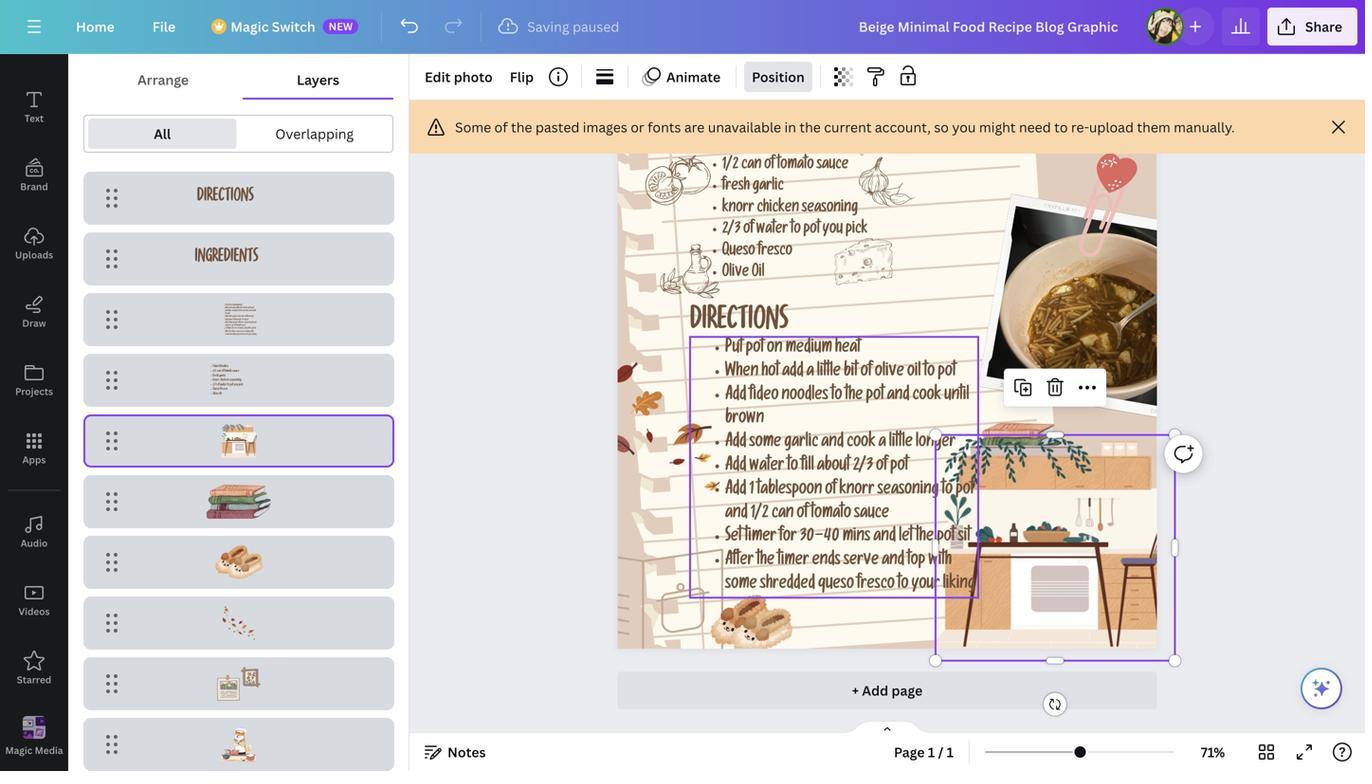 Task type: locate. For each thing, give the bounding box(es) containing it.
magic inside main menu bar
[[231, 18, 269, 36]]

1 vertical spatial pick
[[239, 383, 243, 387]]

fresco inside the fideo noodles 1/2 can of tomato sauce fresh garlic knorr chicken seasoning 2/3 of water to pot you pick queso fresco olive oil
[[220, 388, 228, 391]]

on
[[231, 304, 233, 306], [767, 340, 783, 358]]

Overlapping button
[[240, 119, 389, 149]]

0 vertical spatial queso
[[723, 244, 756, 260]]

1 vertical spatial let
[[899, 529, 914, 547]]

0 vertical spatial queso
[[237, 333, 242, 335]]

fonts
[[648, 118, 681, 136]]

brown
[[225, 313, 230, 315], [726, 411, 765, 429]]

0 vertical spatial hot
[[230, 307, 232, 309]]

can inside 1/2 can of tomato sauce fresh garlic knorr chicken seasoning 2/3 of water to pot you pick queso fresco olive oil
[[742, 158, 762, 174]]

cook
[[249, 310, 252, 312], [241, 316, 244, 318], [913, 388, 942, 405], [847, 435, 876, 452]]

0 horizontal spatial pick
[[239, 383, 243, 387]]

1 vertical spatial serve
[[844, 553, 880, 570]]

1 horizontal spatial until
[[945, 388, 970, 405]]

0 vertical spatial directions
[[197, 190, 254, 206]]

oil right olive oil hand drawn image
[[752, 266, 765, 282]]

or
[[631, 118, 645, 136]]

chicken inside the fideo noodles 1/2 can of tomato sauce fresh garlic knorr chicken seasoning 2/3 of water to pot you pick queso fresco olive oil
[[220, 379, 229, 382]]

0 vertical spatial olive
[[244, 307, 248, 309]]

0 vertical spatial oil
[[248, 307, 250, 309]]

1 vertical spatial you
[[823, 223, 844, 239]]

0 horizontal spatial until
[[253, 310, 256, 312]]

1 horizontal spatial fill
[[802, 458, 815, 476]]

0 vertical spatial heat
[[239, 304, 242, 306]]

can inside the fideo noodles 1/2 can of tomato sauce fresh garlic knorr chicken seasoning 2/3 of water to pot you pick queso fresco olive oil
[[217, 370, 221, 373]]

1 horizontal spatial mins
[[843, 529, 871, 547]]

pot inside 1/2 can of tomato sauce fresh garlic knorr chicken seasoning 2/3 of water to pot you pick queso fresco olive oil
[[804, 223, 821, 239]]

0 horizontal spatial add
[[233, 307, 235, 309]]

0 horizontal spatial for
[[232, 327, 234, 330]]

notes button
[[417, 737, 494, 767]]

pick inside the fideo noodles 1/2 can of tomato sauce fresh garlic knorr chicken seasoning 2/3 of water to pot you pick queso fresco olive oil
[[239, 383, 243, 387]]

1 vertical spatial queso
[[213, 388, 220, 391]]

1 horizontal spatial olive
[[723, 266, 750, 282]]

a
[[236, 307, 237, 309], [245, 316, 246, 318], [807, 364, 815, 382], [879, 435, 887, 452]]

0 horizontal spatial longer
[[249, 316, 254, 318]]

fresh down unavailable
[[723, 179, 750, 196]]

1 vertical spatial on
[[767, 340, 783, 358]]

knorr
[[723, 201, 755, 217], [240, 321, 244, 324], [213, 379, 220, 382], [840, 482, 875, 500]]

ends
[[236, 330, 240, 333], [813, 553, 841, 570]]

0 vertical spatial sit
[[255, 327, 256, 330]]

1 vertical spatial noodles
[[782, 388, 829, 405]]

sit
[[255, 327, 256, 330], [959, 529, 971, 547]]

40
[[238, 327, 240, 330], [824, 529, 840, 547]]

1 horizontal spatial sit
[[959, 529, 971, 547]]

you inside the fideo noodles 1/2 can of tomato sauce fresh garlic knorr chicken seasoning 2/3 of water to pot you pick queso fresco olive oil
[[234, 383, 238, 387]]

1
[[228, 321, 229, 324], [750, 482, 755, 500], [928, 743, 935, 761], [947, 743, 954, 761]]

0 horizontal spatial oil
[[219, 392, 222, 396]]

fill
[[235, 319, 237, 321], [802, 458, 815, 476]]

oil down the noodles on the top left of page
[[219, 392, 222, 396]]

0 horizontal spatial with
[[251, 330, 254, 333]]

fresh down fideo
[[213, 374, 219, 378]]

0 horizontal spatial on
[[231, 304, 233, 306]]

magic for magic switch
[[231, 18, 269, 36]]

1 horizontal spatial put
[[726, 340, 743, 358]]

1 horizontal spatial queso
[[819, 576, 855, 594]]

chicken
[[757, 201, 800, 217], [220, 379, 229, 382]]

tomato inside the fideo noodles 1/2 can of tomato sauce fresh garlic knorr chicken seasoning 2/3 of water to pot you pick queso fresco olive oil
[[224, 370, 232, 373]]

olive inside the fideo noodles 1/2 can of tomato sauce fresh garlic knorr chicken seasoning 2/3 of water to pot you pick queso fresco olive oil
[[213, 392, 219, 396]]

olive
[[723, 266, 750, 282], [213, 392, 219, 396]]

olive right olive oil hand drawn image
[[723, 266, 750, 282]]

liking
[[253, 333, 257, 335], [944, 576, 976, 594]]

0 vertical spatial brown
[[225, 313, 230, 315]]

fresh inside 1/2 can of tomato sauce fresh garlic knorr chicken seasoning 2/3 of water to pot you pick queso fresco olive oil
[[723, 179, 750, 196]]

0 vertical spatial top
[[248, 330, 250, 333]]

noodles
[[232, 310, 238, 312], [782, 388, 829, 405]]

1 vertical spatial put pot on medium heat when hot add a little bit of olive oil to pot add fideo noodles to the pot and cook until brown add some garlic and cook a little longer add water to fill about 2/3 of pot add 1 tablespoon of knorr seasoning to pot and 1/2 can of tomato sauce set timer for 30-40 mins and let the pot sit after the timer ends serve and top with some shredded queso fresco to your liking
[[726, 340, 976, 594]]

+ add page
[[852, 682, 923, 700]]

1 horizontal spatial directions
[[691, 310, 789, 338]]

some
[[228, 316, 232, 318], [225, 333, 229, 335], [750, 435, 782, 452], [726, 576, 758, 594]]

uploads
[[15, 248, 53, 261]]

0 vertical spatial ends
[[236, 330, 240, 333]]

canva assistant image
[[1311, 677, 1334, 700]]

0 vertical spatial shredded
[[230, 333, 237, 335]]

0 vertical spatial fill
[[235, 319, 237, 321]]

magic switch
[[231, 18, 316, 36]]

0 horizontal spatial bit
[[240, 307, 242, 309]]

1 vertical spatial set
[[726, 529, 742, 547]]

seasoning
[[802, 201, 859, 217], [244, 321, 252, 324], [230, 379, 241, 382], [878, 482, 940, 500]]

0 vertical spatial olive
[[723, 266, 750, 282]]

0 vertical spatial oil
[[752, 266, 765, 282]]

30-
[[235, 327, 238, 330], [800, 529, 824, 547]]

0 vertical spatial after
[[225, 330, 229, 333]]

1 vertical spatial longer
[[916, 435, 956, 452]]

longer
[[249, 316, 254, 318], [916, 435, 956, 452]]

top
[[248, 330, 250, 333], [908, 553, 926, 570]]

the
[[511, 118, 533, 136], [800, 118, 821, 136], [240, 310, 243, 312], [249, 327, 252, 330], [229, 330, 232, 333], [846, 388, 864, 405], [917, 529, 935, 547], [757, 553, 775, 570]]

olive down fideo
[[213, 392, 219, 396]]

oil
[[248, 307, 250, 309], [908, 364, 922, 382]]

flip button
[[502, 62, 542, 92]]

and
[[246, 310, 248, 312], [237, 316, 240, 318], [225, 324, 228, 327], [244, 327, 247, 330], [245, 330, 248, 333], [888, 388, 910, 405], [822, 435, 844, 452], [726, 506, 748, 523], [874, 529, 897, 547], [882, 553, 905, 570]]

1/2 inside 1/2 can of tomato sauce fresh garlic knorr chicken seasoning 2/3 of water to pot you pick queso fresco olive oil
[[723, 158, 739, 174]]

starred
[[17, 673, 51, 686]]

1 horizontal spatial queso
[[723, 244, 756, 260]]

brand
[[20, 180, 48, 193]]

hot
[[230, 307, 232, 309], [762, 364, 780, 382]]

some of the pasted images or fonts are unavailable in the current account, so you might need to re-upload them manually.
[[455, 118, 1236, 136]]

0 horizontal spatial medium
[[233, 304, 239, 306]]

audio
[[21, 537, 48, 550]]

0 horizontal spatial queso
[[237, 333, 242, 335]]

0 vertical spatial put
[[225, 304, 228, 306]]

1 horizontal spatial with
[[929, 553, 952, 570]]

chicken down in
[[757, 201, 800, 217]]

0 horizontal spatial shredded
[[230, 333, 237, 335]]

media
[[35, 744, 63, 757]]

chicken down the noodles on the top left of page
[[220, 379, 229, 382]]

2 horizontal spatial you
[[953, 118, 976, 136]]

0 vertical spatial you
[[953, 118, 976, 136]]

1 vertical spatial sit
[[959, 529, 971, 547]]

1 vertical spatial top
[[908, 553, 926, 570]]

sauce
[[817, 158, 849, 174], [242, 324, 246, 327], [233, 370, 239, 373], [855, 506, 890, 523]]

noodles
[[220, 365, 229, 368]]

pick
[[846, 223, 868, 239], [239, 383, 243, 387]]

layers button
[[243, 62, 394, 98]]

1 vertical spatial medium
[[786, 340, 833, 358]]

magic
[[231, 18, 269, 36], [5, 744, 32, 757]]

you
[[953, 118, 976, 136], [823, 223, 844, 239], [234, 383, 238, 387]]

chicken inside 1/2 can of tomato sauce fresh garlic knorr chicken seasoning 2/3 of water to pot you pick queso fresco olive oil
[[757, 201, 800, 217]]

so
[[935, 118, 949, 136]]

1 horizontal spatial liking
[[944, 576, 976, 594]]

1 vertical spatial oil
[[219, 392, 222, 396]]

directions up ingredients
[[197, 190, 254, 206]]

1 vertical spatial magic
[[5, 744, 32, 757]]

projects
[[15, 385, 53, 398]]

0 horizontal spatial olive
[[244, 307, 248, 309]]

0 vertical spatial about
[[237, 319, 241, 321]]

grey line cookbook icon isolated on white background. cooking book icon. recipe book. fork and knife icons. cutlery symbol.  vector illustration image
[[563, 548, 724, 670]]

1 vertical spatial tablespoon
[[758, 482, 823, 500]]

0 vertical spatial add
[[233, 307, 235, 309]]

1 vertical spatial 40
[[824, 529, 840, 547]]

1 horizontal spatial oil
[[752, 266, 765, 282]]

pot
[[804, 223, 821, 239], [228, 304, 230, 306], [252, 307, 254, 309], [243, 310, 245, 312], [246, 319, 248, 321], [254, 321, 257, 324], [252, 327, 254, 330], [746, 340, 765, 358], [938, 364, 957, 382], [230, 383, 233, 387], [867, 388, 885, 405], [891, 458, 909, 476], [956, 482, 975, 500], [937, 529, 956, 547]]

seasoning inside the fideo noodles 1/2 can of tomato sauce fresh garlic knorr chicken seasoning 2/3 of water to pot you pick queso fresco olive oil
[[230, 379, 241, 382]]

draw button
[[0, 278, 68, 346]]

0 vertical spatial let
[[247, 327, 249, 330]]

when
[[225, 307, 230, 309], [726, 364, 759, 382]]

queso down fideo
[[213, 388, 220, 391]]

queso right olive oil hand drawn image
[[723, 244, 756, 260]]

magic inside button
[[5, 744, 32, 757]]

to inside 1/2 can of tomato sauce fresh garlic knorr chicken seasoning 2/3 of water to pot you pick queso fresco olive oil
[[791, 223, 801, 239]]

0 horizontal spatial hot
[[230, 307, 232, 309]]

magic left switch
[[231, 18, 269, 36]]

magic left media
[[5, 744, 32, 757]]

medium
[[233, 304, 239, 306], [786, 340, 833, 358]]

put pot on medium heat when hot add a little bit of olive oil to pot add fideo noodles to the pot and cook until brown add some garlic and cook a little longer add water to fill about 2/3 of pot add 1 tablespoon of knorr seasoning to pot and 1/2 can of tomato sauce set timer for 30-40 mins and let the pot sit after the timer ends serve and top with some shredded queso fresco to your liking
[[225, 304, 257, 335], [726, 340, 976, 594]]

1 horizontal spatial ends
[[813, 553, 841, 570]]

mins
[[240, 327, 244, 330], [843, 529, 871, 547]]

manually.
[[1174, 118, 1236, 136]]

set
[[225, 327, 227, 330], [726, 529, 742, 547]]

1 vertical spatial 30-
[[800, 529, 824, 547]]

1 horizontal spatial olive
[[875, 364, 905, 382]]

tablespoon
[[229, 321, 238, 324], [758, 482, 823, 500]]

re-
[[1072, 118, 1090, 136]]

queso inside 1/2 can of tomato sauce fresh garlic knorr chicken seasoning 2/3 of water to pot you pick queso fresco olive oil
[[723, 244, 756, 260]]

1 horizontal spatial your
[[912, 576, 941, 594]]

0 horizontal spatial you
[[234, 383, 238, 387]]

bit
[[240, 307, 242, 309], [844, 364, 858, 382]]

fresco inside 1/2 can of tomato sauce fresh garlic knorr chicken seasoning 2/3 of water to pot you pick queso fresco olive oil
[[758, 244, 793, 260]]

fresco
[[758, 244, 793, 260], [242, 333, 247, 335], [220, 388, 228, 391], [858, 576, 895, 594]]

1 horizontal spatial bit
[[844, 364, 858, 382]]

share
[[1306, 18, 1343, 36]]

knorr inside 1/2 can of tomato sauce fresh garlic knorr chicken seasoning 2/3 of water to pot you pick queso fresco olive oil
[[723, 201, 755, 217]]

1 vertical spatial after
[[726, 553, 754, 570]]

2/3 inside the fideo noodles 1/2 can of tomato sauce fresh garlic knorr chicken seasoning 2/3 of water to pot you pick queso fresco olive oil
[[213, 383, 217, 387]]

garlic
[[753, 179, 784, 196], [233, 316, 237, 318], [219, 374, 226, 378], [785, 435, 819, 452]]

garlic inside 1/2 can of tomato sauce fresh garlic knorr chicken seasoning 2/3 of water to pot you pick queso fresco olive oil
[[753, 179, 784, 196]]

sauce inside 1/2 can of tomato sauce fresh garlic knorr chicken seasoning 2/3 of water to pot you pick queso fresco olive oil
[[817, 158, 849, 174]]

1 horizontal spatial hot
[[762, 364, 780, 382]]

of
[[495, 118, 508, 136], [765, 158, 775, 174], [744, 223, 754, 239], [242, 307, 244, 309], [244, 319, 246, 321], [238, 321, 239, 324], [234, 324, 236, 327], [861, 364, 873, 382], [222, 370, 224, 373], [217, 383, 220, 387], [877, 458, 888, 476], [826, 482, 837, 500], [797, 506, 809, 523]]

timer
[[228, 327, 232, 330], [232, 330, 236, 333], [745, 529, 777, 547], [778, 553, 810, 570]]

0 vertical spatial serve
[[240, 330, 245, 333]]

2 vertical spatial you
[[234, 383, 238, 387]]

0 horizontal spatial put
[[225, 304, 228, 306]]

1 horizontal spatial on
[[767, 340, 783, 358]]

oil inside 1/2 can of tomato sauce fresh garlic knorr chicken seasoning 2/3 of water to pot you pick queso fresco olive oil
[[752, 266, 765, 282]]

0 horizontal spatial mins
[[240, 327, 244, 330]]

oil
[[752, 266, 765, 282], [219, 392, 222, 396]]

2/3
[[723, 223, 741, 239], [241, 319, 244, 321], [213, 383, 217, 387], [853, 458, 874, 476]]

page 1 / 1
[[894, 743, 954, 761]]

1 vertical spatial olive
[[213, 392, 219, 396]]

olive
[[244, 307, 248, 309], [875, 364, 905, 382]]

0 horizontal spatial top
[[248, 330, 250, 333]]

1 vertical spatial chicken
[[220, 379, 229, 382]]

brand button
[[0, 141, 68, 210]]

0 vertical spatial chicken
[[757, 201, 800, 217]]

about
[[237, 319, 241, 321], [818, 458, 851, 476]]

main menu bar
[[0, 0, 1366, 54]]

directions down olive oil hand drawn image
[[691, 310, 789, 338]]

fresh
[[723, 179, 750, 196], [213, 374, 219, 378]]

for
[[232, 327, 234, 330], [780, 529, 797, 547]]



Task type: describe. For each thing, give the bounding box(es) containing it.
elements
[[13, 44, 56, 56]]

saving paused
[[528, 18, 620, 36]]

text
[[25, 112, 44, 125]]

0 horizontal spatial oil
[[248, 307, 250, 309]]

1 horizontal spatial after
[[726, 553, 754, 570]]

1 horizontal spatial top
[[908, 553, 926, 570]]

starred button
[[0, 635, 68, 703]]

apps button
[[0, 414, 68, 483]]

animate
[[667, 68, 721, 86]]

magic media button
[[0, 703, 68, 771]]

0 horizontal spatial 40
[[238, 327, 240, 330]]

uploads button
[[0, 210, 68, 278]]

switch
[[272, 18, 316, 36]]

water inside 1/2 can of tomato sauce fresh garlic knorr chicken seasoning 2/3 of water to pot you pick queso fresco olive oil
[[757, 223, 789, 239]]

1 horizontal spatial put pot on medium heat when hot add a little bit of olive oil to pot add fideo noodles to the pot and cook until brown add some garlic and cook a little longer add water to fill about 2/3 of pot add 1 tablespoon of knorr seasoning to pot and 1/2 can of tomato sauce set timer for 30-40 mins and let the pot sit after the timer ends serve and top with some shredded queso fresco to your liking
[[726, 340, 976, 594]]

knorr inside the fideo noodles 1/2 can of tomato sauce fresh garlic knorr chicken seasoning 2/3 of water to pot you pick queso fresco olive oil
[[213, 379, 220, 382]]

1 vertical spatial heat
[[836, 340, 861, 358]]

1 horizontal spatial when
[[726, 364, 759, 382]]

1 horizontal spatial let
[[899, 529, 914, 547]]

paused
[[573, 18, 620, 36]]

1 vertical spatial bit
[[844, 364, 858, 382]]

share button
[[1268, 8, 1358, 46]]

0 horizontal spatial your
[[249, 333, 252, 335]]

magic for magic media
[[5, 744, 32, 757]]

1 vertical spatial about
[[818, 458, 851, 476]]

you inside 1/2 can of tomato sauce fresh garlic knorr chicken seasoning 2/3 of water to pot you pick queso fresco olive oil
[[823, 223, 844, 239]]

water inside the fideo noodles 1/2 can of tomato sauce fresh garlic knorr chicken seasoning 2/3 of water to pot you pick queso fresco olive oil
[[220, 383, 227, 387]]

are
[[685, 118, 705, 136]]

tomato inside 1/2 can of tomato sauce fresh garlic knorr chicken seasoning 2/3 of water to pot you pick queso fresco olive oil
[[778, 158, 815, 174]]

0 horizontal spatial 30-
[[235, 327, 238, 330]]

add inside button
[[863, 682, 889, 700]]

ingredients
[[195, 251, 258, 267]]

unavailable
[[708, 118, 782, 136]]

show pages image
[[842, 720, 933, 735]]

notes
[[448, 743, 486, 761]]

71% button
[[1183, 737, 1244, 767]]

pot inside the fideo noodles 1/2 can of tomato sauce fresh garlic knorr chicken seasoning 2/3 of water to pot you pick queso fresco olive oil
[[230, 383, 233, 387]]

0 vertical spatial until
[[253, 310, 256, 312]]

home link
[[61, 8, 130, 46]]

apps
[[22, 453, 46, 466]]

upload
[[1090, 118, 1134, 136]]

0 horizontal spatial serve
[[240, 330, 245, 333]]

0 vertical spatial for
[[232, 327, 234, 330]]

0 vertical spatial longer
[[249, 316, 254, 318]]

1/2 can of tomato sauce fresh garlic knorr chicken seasoning 2/3 of water to pot you pick queso fresco olive oil
[[723, 158, 868, 282]]

1 vertical spatial hot
[[762, 364, 780, 382]]

oil inside the fideo noodles 1/2 can of tomato sauce fresh garlic knorr chicken seasoning 2/3 of water to pot you pick queso fresco olive oil
[[219, 392, 222, 396]]

draw
[[22, 317, 46, 330]]

seasoning inside 1/2 can of tomato sauce fresh garlic knorr chicken seasoning 2/3 of water to pot you pick queso fresco olive oil
[[802, 201, 859, 217]]

0 horizontal spatial about
[[237, 319, 241, 321]]

animate button
[[636, 62, 729, 92]]

fideo noodles 1/2 can of tomato sauce fresh garlic knorr chicken seasoning 2/3 of water to pot you pick queso fresco olive oil
[[213, 365, 243, 396]]

0 horizontal spatial after
[[225, 330, 229, 333]]

account,
[[875, 118, 931, 136]]

1 vertical spatial ends
[[813, 553, 841, 570]]

new
[[329, 19, 353, 33]]

1 horizontal spatial brown
[[726, 411, 765, 429]]

1 horizontal spatial longer
[[916, 435, 956, 452]]

1 horizontal spatial oil
[[908, 364, 922, 382]]

0 horizontal spatial liking
[[253, 333, 257, 335]]

1 horizontal spatial 40
[[824, 529, 840, 547]]

0 horizontal spatial let
[[247, 327, 249, 330]]

videos
[[19, 605, 50, 618]]

fideo
[[213, 365, 219, 368]]

arrange button
[[83, 62, 243, 98]]

all
[[154, 125, 171, 143]]

0 horizontal spatial set
[[225, 327, 227, 330]]

1 vertical spatial olive
[[875, 364, 905, 382]]

might
[[980, 118, 1016, 136]]

saving paused status
[[490, 15, 629, 38]]

0 vertical spatial on
[[231, 304, 233, 306]]

1 vertical spatial fill
[[802, 458, 815, 476]]

0 horizontal spatial when
[[225, 307, 230, 309]]

1 horizontal spatial serve
[[844, 553, 880, 570]]

1/2 inside the fideo noodles 1/2 can of tomato sauce fresh garlic knorr chicken seasoning 2/3 of water to pot you pick queso fresco olive oil
[[213, 370, 216, 373]]

1 vertical spatial with
[[929, 553, 952, 570]]

All button
[[88, 119, 237, 149]]

1 horizontal spatial set
[[726, 529, 742, 547]]

0 vertical spatial with
[[251, 330, 254, 333]]

to inside the fideo noodles 1/2 can of tomato sauce fresh garlic knorr chicken seasoning 2/3 of water to pot you pick queso fresco olive oil
[[227, 383, 229, 387]]

1 vertical spatial liking
[[944, 576, 976, 594]]

photo
[[454, 68, 493, 86]]

home
[[76, 18, 115, 36]]

1 vertical spatial fideo
[[750, 388, 779, 405]]

0 horizontal spatial ends
[[236, 330, 240, 333]]

0 vertical spatial medium
[[233, 304, 239, 306]]

images
[[583, 118, 628, 136]]

farfalle pasta illustration image
[[821, 108, 874, 155]]

1 vertical spatial your
[[912, 576, 941, 594]]

edit
[[425, 68, 451, 86]]

arrange
[[138, 71, 189, 89]]

need
[[1020, 118, 1052, 136]]

1 vertical spatial queso
[[819, 576, 855, 594]]

in
[[785, 118, 797, 136]]

pick inside 1/2 can of tomato sauce fresh garlic knorr chicken seasoning 2/3 of water to pot you pick queso fresco olive oil
[[846, 223, 868, 239]]

ingredients button
[[83, 232, 395, 285]]

queso inside the fideo noodles 1/2 can of tomato sauce fresh garlic knorr chicken seasoning 2/3 of water to pot you pick queso fresco olive oil
[[213, 388, 220, 391]]

text button
[[0, 73, 68, 141]]

+
[[852, 682, 859, 700]]

file button
[[137, 8, 191, 46]]

saving
[[528, 18, 570, 36]]

edit photo
[[425, 68, 493, 86]]

pasted
[[536, 118, 580, 136]]

position button
[[745, 62, 813, 92]]

videos button
[[0, 566, 68, 635]]

olive inside 1/2 can of tomato sauce fresh garlic knorr chicken seasoning 2/3 of water to pot you pick queso fresco olive oil
[[723, 266, 750, 282]]

fresh inside the fideo noodles 1/2 can of tomato sauce fresh garlic knorr chicken seasoning 2/3 of water to pot you pick queso fresco olive oil
[[213, 374, 219, 378]]

1 horizontal spatial medium
[[786, 340, 833, 358]]

1 horizontal spatial shredded
[[761, 576, 816, 594]]

sauce inside the fideo noodles 1/2 can of tomato sauce fresh garlic knorr chicken seasoning 2/3 of water to pot you pick queso fresco olive oil
[[233, 370, 239, 373]]

directions inside button
[[197, 190, 254, 206]]

/
[[939, 743, 944, 761]]

0 horizontal spatial sit
[[255, 327, 256, 330]]

1 horizontal spatial for
[[780, 529, 797, 547]]

olive oil hand drawn image
[[661, 244, 720, 298]]

page
[[892, 682, 923, 700]]

audio button
[[0, 498, 68, 566]]

Design title text field
[[844, 8, 1139, 46]]

garlic inside the fideo noodles 1/2 can of tomato sauce fresh garlic knorr chicken seasoning 2/3 of water to pot you pick queso fresco olive oil
[[219, 374, 226, 378]]

some
[[455, 118, 491, 136]]

1 vertical spatial add
[[783, 364, 804, 382]]

1 horizontal spatial 30-
[[800, 529, 824, 547]]

elements button
[[0, 5, 68, 73]]

directions button
[[83, 172, 395, 225]]

page
[[894, 743, 925, 761]]

layers
[[297, 71, 340, 89]]

+ add page button
[[618, 672, 1157, 710]]

0 horizontal spatial fideo
[[228, 310, 232, 312]]

file
[[152, 18, 176, 36]]

0 horizontal spatial fill
[[235, 319, 237, 321]]

projects button
[[0, 346, 68, 414]]

0 horizontal spatial heat
[[239, 304, 242, 306]]

0 vertical spatial bit
[[240, 307, 242, 309]]

them
[[1138, 118, 1171, 136]]

current
[[824, 118, 872, 136]]

1 horizontal spatial tablespoon
[[758, 482, 823, 500]]

overlapping
[[275, 125, 354, 143]]

71%
[[1201, 743, 1226, 761]]

0 horizontal spatial put pot on medium heat when hot add a little bit of olive oil to pot add fideo noodles to the pot and cook until brown add some garlic and cook a little longer add water to fill about 2/3 of pot add 1 tablespoon of knorr seasoning to pot and 1/2 can of tomato sauce set timer for 30-40 mins and let the pot sit after the timer ends serve and top with some shredded queso fresco to your liking
[[225, 304, 257, 335]]

0 horizontal spatial noodles
[[232, 310, 238, 312]]

magic media
[[5, 744, 63, 757]]

0 horizontal spatial tablespoon
[[229, 321, 238, 324]]

2/3 inside 1/2 can of tomato sauce fresh garlic knorr chicken seasoning 2/3 of water to pot you pick queso fresco olive oil
[[723, 223, 741, 239]]

0 vertical spatial mins
[[240, 327, 244, 330]]

position
[[752, 68, 805, 86]]

edit photo button
[[417, 62, 501, 92]]

flip
[[510, 68, 534, 86]]



Task type: vqa. For each thing, say whether or not it's contained in the screenshot.
Uploaded Media image
no



